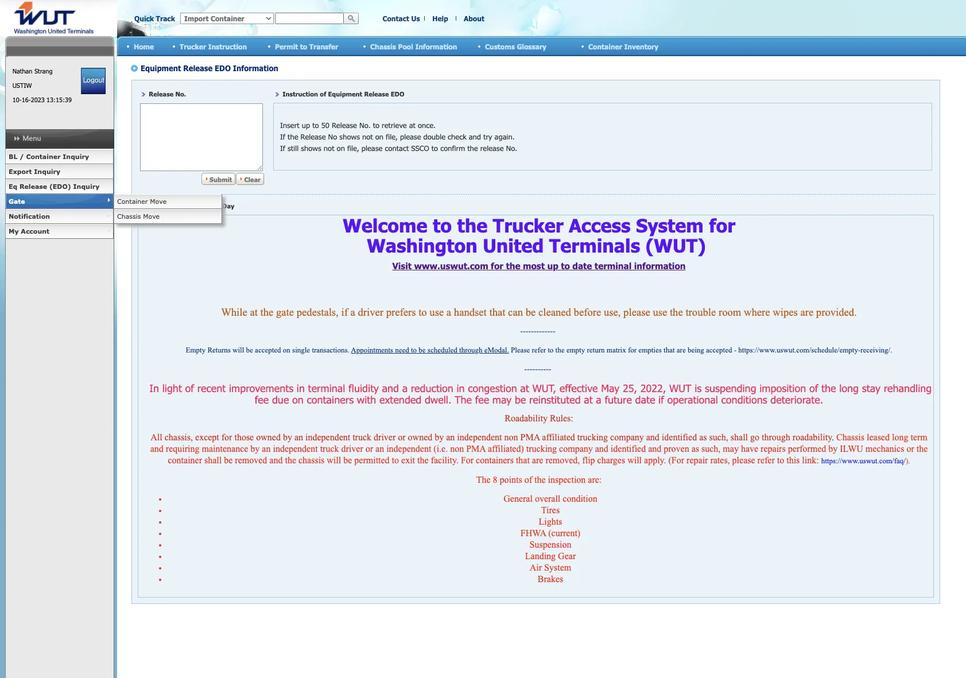 Task type: locate. For each thing, give the bounding box(es) containing it.
1 vertical spatial chassis
[[117, 213, 141, 220]]

contact us
[[383, 14, 420, 22]]

inquiry for container
[[63, 153, 89, 160]]

chassis inside chassis move link
[[117, 213, 141, 220]]

0 horizontal spatial chassis
[[117, 213, 141, 220]]

customs
[[485, 42, 515, 50]]

export inquiry
[[9, 168, 60, 175]]

container move link
[[114, 194, 222, 209]]

transfer
[[309, 42, 338, 50]]

chassis pool information
[[371, 42, 457, 50]]

bl
[[9, 153, 17, 160]]

my account link
[[5, 224, 114, 239]]

0 vertical spatial move
[[150, 198, 167, 205]]

chassis move link
[[114, 209, 222, 224]]

about link
[[464, 14, 485, 22]]

eq
[[9, 183, 17, 190]]

account
[[21, 227, 49, 235]]

export inquiry link
[[5, 164, 114, 179]]

1 vertical spatial container
[[26, 153, 61, 160]]

help link
[[433, 14, 448, 22]]

glossary
[[517, 42, 547, 50]]

0 horizontal spatial container
[[26, 153, 61, 160]]

inquiry right the (edo)
[[73, 183, 100, 190]]

my
[[9, 227, 19, 235]]

0 vertical spatial container
[[589, 42, 623, 50]]

move for chassis move
[[143, 213, 160, 220]]

strang
[[34, 67, 53, 75]]

bl / container inquiry link
[[5, 149, 114, 164]]

2 horizontal spatial container
[[589, 42, 623, 50]]

bl / container inquiry
[[9, 153, 89, 160]]

chassis left pool
[[371, 42, 396, 50]]

contact
[[383, 14, 410, 22]]

inquiry
[[63, 153, 89, 160], [34, 168, 60, 175], [73, 183, 100, 190]]

container up export inquiry
[[26, 153, 61, 160]]

1 horizontal spatial chassis
[[371, 42, 396, 50]]

customs glossary
[[485, 42, 547, 50]]

1 horizontal spatial container
[[117, 198, 148, 205]]

2 vertical spatial container
[[117, 198, 148, 205]]

nathan strang
[[12, 67, 53, 75]]

home
[[134, 42, 154, 50]]

chassis for chassis move
[[117, 213, 141, 220]]

container for container move
[[117, 198, 148, 205]]

notification link
[[5, 209, 114, 224]]

inquiry down bl / container inquiry
[[34, 168, 60, 175]]

None text field
[[275, 13, 344, 24]]

chassis
[[371, 42, 396, 50], [117, 213, 141, 220]]

move
[[150, 198, 167, 205], [143, 213, 160, 220]]

move down container move
[[143, 213, 160, 220]]

2 vertical spatial inquiry
[[73, 183, 100, 190]]

1 vertical spatial inquiry
[[34, 168, 60, 175]]

10-
[[12, 96, 22, 103]]

track
[[156, 14, 175, 22]]

0 vertical spatial inquiry
[[63, 153, 89, 160]]

information
[[416, 42, 457, 50]]

to
[[300, 42, 307, 50]]

contact us link
[[383, 14, 420, 22]]

eq release (edo) inquiry link
[[5, 179, 114, 194]]

0 vertical spatial chassis
[[371, 42, 396, 50]]

quick track
[[134, 14, 175, 22]]

10-16-2023 13:15:40
[[12, 96, 72, 103]]

quick
[[134, 14, 154, 22]]

container
[[589, 42, 623, 50], [26, 153, 61, 160], [117, 198, 148, 205]]

container left inventory
[[589, 42, 623, 50]]

instruction
[[208, 42, 247, 50]]

inquiry up export inquiry link
[[63, 153, 89, 160]]

1 vertical spatial move
[[143, 213, 160, 220]]

move up chassis move link
[[150, 198, 167, 205]]

container for container inventory
[[589, 42, 623, 50]]

trucker instruction
[[180, 42, 247, 50]]

container up chassis move
[[117, 198, 148, 205]]

chassis down container move
[[117, 213, 141, 220]]

move for container move
[[150, 198, 167, 205]]

permit to transfer
[[275, 42, 338, 50]]

16-
[[22, 96, 31, 103]]

export
[[9, 168, 32, 175]]

/
[[20, 153, 24, 160]]



Task type: vqa. For each thing, say whether or not it's contained in the screenshot.
AGRICULTURAL in the bottom of the page
no



Task type: describe. For each thing, give the bounding box(es) containing it.
13:15:40
[[47, 96, 72, 103]]

(edo)
[[49, 183, 71, 190]]

pool
[[398, 42, 414, 50]]

inquiry for (edo)
[[73, 183, 100, 190]]

gate link
[[5, 194, 114, 209]]

about
[[464, 14, 485, 22]]

notification
[[9, 213, 50, 220]]

container inventory
[[589, 42, 659, 50]]

container move
[[117, 198, 167, 205]]

eq release (edo) inquiry
[[9, 183, 100, 190]]

nathan
[[12, 67, 32, 75]]

release
[[20, 183, 47, 190]]

my account
[[9, 227, 49, 235]]

us
[[412, 14, 420, 22]]

chassis move
[[117, 213, 160, 220]]

help
[[433, 14, 448, 22]]

gate
[[9, 198, 25, 205]]

ustiw
[[12, 82, 32, 89]]

chassis for chassis pool information
[[371, 42, 396, 50]]

inventory
[[625, 42, 659, 50]]

permit
[[275, 42, 298, 50]]

login image
[[81, 68, 106, 94]]

2023
[[31, 96, 45, 103]]

trucker
[[180, 42, 206, 50]]



